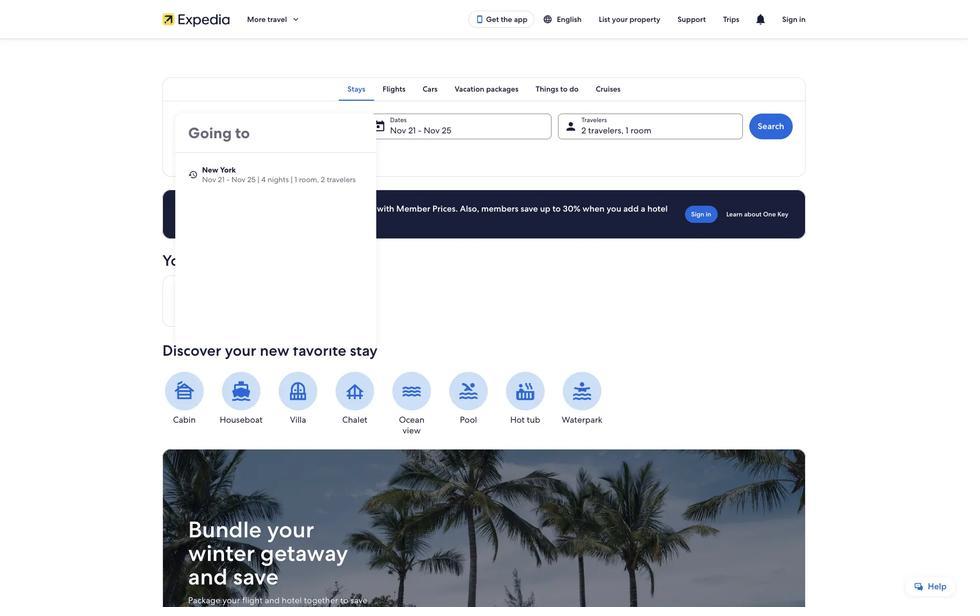 Task type: locate. For each thing, give the bounding box(es) containing it.
1 horizontal spatial sign
[[782, 14, 798, 24]]

2 vertical spatial flight
[[242, 595, 263, 607]]

0 horizontal spatial hotel
[[282, 595, 302, 607]]

sign in left learn at right
[[691, 210, 712, 219]]

0 horizontal spatial small image
[[188, 170, 198, 180]]

sign in link
[[685, 206, 718, 223]]

2 horizontal spatial save
[[521, 203, 538, 214]]

21 down flights "link"
[[408, 125, 416, 136]]

0 vertical spatial on
[[283, 203, 294, 214]]

1 horizontal spatial and
[[265, 595, 280, 607]]

and right warm-
[[265, 595, 280, 607]]

1 horizontal spatial hotel
[[648, 203, 668, 214]]

winter.
[[335, 606, 361, 608]]

0 vertical spatial -
[[418, 125, 422, 136]]

100,000
[[315, 203, 349, 214]]

1 vertical spatial on
[[211, 606, 221, 608]]

1 horizontal spatial 25
[[442, 125, 452, 136]]

small image left english
[[543, 14, 553, 24]]

vacation packages link
[[446, 77, 527, 101]]

0 horizontal spatial save
[[233, 563, 279, 592]]

small image inside english button
[[543, 14, 553, 24]]

list your property
[[599, 14, 661, 24]]

on inside bundle your winter getaway and save package your flight and hotel together to save more on a warm-weather escape this winter.
[[211, 606, 221, 608]]

together
[[304, 595, 338, 607]]

0 vertical spatial 2
[[582, 125, 586, 136]]

flight left or
[[229, 214, 250, 225]]

2 left 'travelers,' at the top right of page
[[582, 125, 586, 136]]

flight right the package
[[242, 595, 263, 607]]

0 vertical spatial sign in
[[782, 14, 806, 24]]

2
[[582, 125, 586, 136], [321, 175, 325, 184]]

1 vertical spatial 1
[[295, 175, 297, 184]]

also,
[[460, 203, 479, 214]]

-
[[418, 125, 422, 136], [227, 175, 230, 184]]

trailing image
[[291, 14, 301, 24]]

flight
[[211, 150, 229, 160], [229, 214, 250, 225], [242, 595, 263, 607]]

add for add a car
[[250, 150, 264, 160]]

1 horizontal spatial add
[[250, 150, 264, 160]]

recent
[[198, 251, 242, 270]]

0 vertical spatial flight
[[211, 150, 229, 160]]

0 horizontal spatial 2
[[321, 175, 325, 184]]

cars link
[[414, 77, 446, 101]]

- inside button
[[418, 125, 422, 136]]

1 vertical spatial save
[[233, 563, 279, 592]]

save inside save 10% or more on over 100,000 hotels with member prices. also, members save up to 30% when you add a hotel to a flight
[[521, 203, 538, 214]]

0 vertical spatial hotel
[[648, 203, 668, 214]]

hotel left together
[[282, 595, 302, 607]]

1 horizontal spatial 1
[[626, 125, 629, 136]]

sign in right communication center icon
[[782, 14, 806, 24]]

communication center icon image
[[755, 13, 767, 26]]

add a flight
[[189, 150, 229, 160]]

a inside bundle your winter getaway and save package your flight and hotel together to save more on a warm-weather escape this winter.
[[223, 606, 228, 608]]

you
[[607, 203, 622, 214]]

on
[[283, 203, 294, 214], [211, 606, 221, 608]]

cars
[[423, 84, 438, 94]]

0 horizontal spatial on
[[211, 606, 221, 608]]

key
[[778, 210, 789, 219]]

on left warm-
[[211, 606, 221, 608]]

1 vertical spatial sign
[[691, 210, 705, 219]]

0 horizontal spatial more
[[188, 606, 209, 608]]

0 horizontal spatial -
[[227, 175, 230, 184]]

travel
[[268, 14, 287, 24]]

0 vertical spatial 21
[[408, 125, 416, 136]]

a right add at right top
[[641, 203, 646, 214]]

0 horizontal spatial 1
[[295, 175, 297, 184]]

1 vertical spatial 25
[[247, 175, 256, 184]]

save up warm-
[[233, 563, 279, 592]]

more inside bundle your winter getaway and save package your flight and hotel together to save more on a warm-weather escape this winter.
[[188, 606, 209, 608]]

learn about one key link
[[722, 206, 793, 223]]

1 horizontal spatial sign in
[[782, 14, 806, 24]]

new
[[202, 165, 218, 175]]

in inside main content
[[706, 210, 712, 219]]

sign in inside dropdown button
[[782, 14, 806, 24]]

0 horizontal spatial 21
[[218, 175, 225, 184]]

1 vertical spatial in
[[706, 210, 712, 219]]

this
[[319, 606, 333, 608]]

and up the package
[[188, 563, 228, 592]]

get the app link
[[468, 11, 535, 28]]

nov left the 4
[[232, 175, 246, 184]]

flight up the york
[[211, 150, 229, 160]]

add a car
[[250, 150, 282, 160]]

1 vertical spatial 21
[[218, 175, 225, 184]]

to left 10%
[[212, 214, 220, 225]]

add left car
[[250, 150, 264, 160]]

your
[[612, 14, 628, 24], [225, 341, 256, 360], [267, 515, 314, 545], [223, 595, 240, 607]]

cruises link
[[587, 77, 629, 101]]

1 vertical spatial and
[[265, 595, 280, 607]]

about
[[744, 210, 762, 219]]

small image
[[543, 14, 553, 24], [188, 170, 198, 180]]

and
[[188, 563, 228, 592], [265, 595, 280, 607]]

pool button
[[447, 372, 491, 426]]

hot
[[511, 414, 525, 426]]

english button
[[535, 10, 590, 29]]

vacation packages
[[455, 84, 519, 94]]

a
[[206, 150, 209, 160], [266, 150, 270, 160], [641, 203, 646, 214], [222, 214, 227, 225], [223, 606, 228, 608]]

warm-
[[230, 606, 255, 608]]

1 add from the left
[[189, 150, 204, 160]]

save 10% or more on over 100,000 hotels with member prices. also, members save up to 30% when you add a hotel to a flight
[[212, 203, 668, 225]]

0 horizontal spatial 25
[[247, 175, 256, 184]]

more left warm-
[[188, 606, 209, 608]]

room
[[631, 125, 652, 136]]

a left warm-
[[223, 606, 228, 608]]

stays
[[348, 84, 366, 94]]

favorite
[[293, 341, 346, 360]]

- inside "new york nov 21 - nov 25 | 4 nights | 1 room, 2 travelers"
[[227, 175, 230, 184]]

bundle
[[188, 515, 262, 545]]

0 vertical spatial 25
[[442, 125, 452, 136]]

sign left learn at right
[[691, 210, 705, 219]]

0 horizontal spatial sign
[[691, 210, 705, 219]]

25 left the 4
[[247, 175, 256, 184]]

more inside save 10% or more on over 100,000 hotels with member prices. also, members save up to 30% when you add a hotel to a flight
[[261, 203, 281, 214]]

houseboat button
[[219, 372, 263, 426]]

in left learn at right
[[706, 210, 712, 219]]

0 horizontal spatial add
[[189, 150, 204, 160]]

1 horizontal spatial in
[[800, 14, 806, 24]]

0 vertical spatial more
[[261, 203, 281, 214]]

25 down cars link
[[442, 125, 452, 136]]

save
[[521, 203, 538, 214], [233, 563, 279, 592], [351, 595, 368, 607]]

1 horizontal spatial -
[[418, 125, 422, 136]]

25 inside button
[[442, 125, 452, 136]]

21 inside "new york nov 21 - nov 25 | 4 nights | 1 room, 2 travelers"
[[218, 175, 225, 184]]

1 vertical spatial sign in
[[691, 210, 712, 219]]

small image left new
[[188, 170, 198, 180]]

1 vertical spatial -
[[227, 175, 230, 184]]

discover
[[162, 341, 221, 360]]

2 vertical spatial save
[[351, 595, 368, 607]]

sign right communication center icon
[[782, 14, 798, 24]]

in
[[800, 14, 806, 24], [706, 210, 712, 219]]

2 right room,
[[321, 175, 325, 184]]

0 horizontal spatial and
[[188, 563, 228, 592]]

1 vertical spatial more
[[188, 606, 209, 608]]

support
[[678, 14, 706, 24]]

2 travelers, 1 room button
[[558, 114, 743, 139]]

0 horizontal spatial sign in
[[691, 210, 712, 219]]

pool
[[460, 414, 477, 426]]

21 down add a flight
[[218, 175, 225, 184]]

0 vertical spatial small image
[[543, 14, 553, 24]]

- right new
[[227, 175, 230, 184]]

nov 21 - nov 25
[[390, 125, 452, 136]]

bundle your winter getaway and save package your flight and hotel together to save more on a warm-weather escape this winter.
[[188, 515, 368, 608]]

on left over
[[283, 203, 294, 214]]

things to do
[[536, 84, 579, 94]]

|
[[258, 175, 260, 184], [291, 175, 293, 184]]

nov down flights "link"
[[390, 125, 406, 136]]

1 horizontal spatial more
[[261, 203, 281, 214]]

1 horizontal spatial |
[[291, 175, 293, 184]]

1 left room,
[[295, 175, 297, 184]]

- down cars link
[[418, 125, 422, 136]]

1 horizontal spatial on
[[283, 203, 294, 214]]

0 vertical spatial in
[[800, 14, 806, 24]]

waterpark button
[[560, 372, 604, 426]]

winter
[[188, 539, 255, 568]]

0 vertical spatial sign
[[782, 14, 798, 24]]

| left the 4
[[258, 175, 260, 184]]

the
[[501, 14, 512, 24]]

1 left room
[[626, 125, 629, 136]]

hotel right add at right top
[[648, 203, 668, 214]]

more
[[261, 203, 281, 214], [188, 606, 209, 608]]

your recent searches
[[162, 251, 305, 270]]

add up new
[[189, 150, 204, 160]]

| right "nights"
[[291, 175, 293, 184]]

25
[[442, 125, 452, 136], [247, 175, 256, 184]]

to right this on the left of page
[[340, 595, 348, 607]]

learn about one key
[[727, 210, 789, 219]]

1 vertical spatial hotel
[[282, 595, 302, 607]]

tab list containing stays
[[162, 77, 806, 101]]

1 vertical spatial small image
[[188, 170, 198, 180]]

1 vertical spatial flight
[[229, 214, 250, 225]]

york
[[220, 165, 236, 175]]

0 vertical spatial 1
[[626, 125, 629, 136]]

search button
[[749, 114, 793, 139]]

tab list
[[162, 77, 806, 101]]

add
[[189, 150, 204, 160], [250, 150, 264, 160]]

save right this on the left of page
[[351, 595, 368, 607]]

save left "up"
[[521, 203, 538, 214]]

1 vertical spatial 2
[[321, 175, 325, 184]]

1 horizontal spatial small image
[[543, 14, 553, 24]]

to inside bundle your winter getaway and save package your flight and hotel together to save more on a warm-weather escape this winter.
[[340, 595, 348, 607]]

in right communication center icon
[[800, 14, 806, 24]]

nov down cars
[[424, 125, 440, 136]]

0 horizontal spatial |
[[258, 175, 260, 184]]

your for bundle
[[267, 515, 314, 545]]

1 horizontal spatial save
[[351, 595, 368, 607]]

sign
[[782, 14, 798, 24], [691, 210, 705, 219]]

2 add from the left
[[250, 150, 264, 160]]

1 | from the left
[[258, 175, 260, 184]]

chalet
[[342, 414, 368, 426]]

flight inside bundle your winter getaway and save package your flight and hotel together to save more on a warm-weather escape this winter.
[[242, 595, 263, 607]]

ocean
[[399, 414, 425, 426]]

member
[[396, 203, 431, 214]]

add for add a flight
[[189, 150, 204, 160]]

0 vertical spatial and
[[188, 563, 228, 592]]

searches
[[245, 251, 305, 270]]

1 horizontal spatial 2
[[582, 125, 586, 136]]

1 horizontal spatial 21
[[408, 125, 416, 136]]

0 horizontal spatial in
[[706, 210, 712, 219]]

packages
[[486, 84, 519, 94]]

0 vertical spatial save
[[521, 203, 538, 214]]

get
[[486, 14, 499, 24]]

more right or
[[261, 203, 281, 214]]

hotel
[[648, 203, 668, 214], [282, 595, 302, 607]]

a left 10%
[[222, 214, 227, 225]]



Task type: vqa. For each thing, say whether or not it's contained in the screenshot.
22 "BUTTON" in December 2023 element
no



Task type: describe. For each thing, give the bounding box(es) containing it.
a left car
[[266, 150, 270, 160]]

villa button
[[276, 372, 320, 426]]

nov left the york
[[202, 175, 216, 184]]

stays link
[[339, 77, 374, 101]]

hot tub button
[[504, 372, 547, 426]]

vacation
[[455, 84, 485, 94]]

learn
[[727, 210, 743, 219]]

car
[[272, 150, 282, 160]]

cruises
[[596, 84, 621, 94]]

25 inside "new york nov 21 - nov 25 | 4 nights | 1 room, 2 travelers"
[[247, 175, 256, 184]]

chalet button
[[333, 372, 377, 426]]

with
[[377, 203, 394, 214]]

sign inside bundle your winter getaway and save main content
[[691, 210, 705, 219]]

stay
[[350, 341, 378, 360]]

2 inside 'dropdown button'
[[582, 125, 586, 136]]

villa
[[290, 414, 306, 426]]

search
[[758, 121, 784, 132]]

sign inside dropdown button
[[782, 14, 798, 24]]

1 inside 'dropdown button'
[[626, 125, 629, 136]]

tub
[[527, 414, 540, 426]]

travelers
[[327, 175, 356, 184]]

nov 21 - nov 25 button
[[367, 114, 552, 139]]

up
[[540, 203, 551, 214]]

more travel
[[247, 14, 287, 24]]

in inside dropdown button
[[800, 14, 806, 24]]

one
[[763, 210, 776, 219]]

support link
[[669, 10, 715, 29]]

more
[[247, 14, 266, 24]]

flight inside save 10% or more on over 100,000 hotels with member prices. also, members save up to 30% when you add a hotel to a flight
[[229, 214, 250, 225]]

2 travelers, 1 room
[[582, 125, 652, 136]]

bundle your winter getaway and save main content
[[0, 39, 968, 608]]

escape
[[289, 606, 317, 608]]

your for list
[[612, 14, 628, 24]]

to right "up"
[[553, 203, 561, 214]]

more travel button
[[239, 6, 310, 32]]

or
[[250, 203, 259, 214]]

to left do
[[561, 84, 568, 94]]

4
[[261, 175, 266, 184]]

english
[[557, 14, 582, 24]]

save
[[212, 203, 230, 214]]

room,
[[299, 175, 319, 184]]

a up new
[[206, 150, 209, 160]]

nights
[[268, 175, 289, 184]]

sign in inside bundle your winter getaway and save main content
[[691, 210, 712, 219]]

weather
[[255, 606, 287, 608]]

travelers,
[[588, 125, 624, 136]]

download button title image
[[475, 15, 484, 24]]

list
[[599, 14, 610, 24]]

on inside save 10% or more on over 100,000 hotels with member prices. also, members save up to 30% when you add a hotel to a flight
[[283, 203, 294, 214]]

do
[[570, 84, 579, 94]]

waterpark
[[562, 414, 603, 426]]

list your property link
[[590, 10, 669, 29]]

getaway
[[260, 539, 348, 568]]

small image inside bundle your winter getaway and save main content
[[188, 170, 198, 180]]

2 | from the left
[[291, 175, 293, 184]]

your
[[162, 251, 194, 270]]

2 inside "new york nov 21 - nov 25 | 4 nights | 1 room, 2 travelers"
[[321, 175, 325, 184]]

Going to text field
[[175, 114, 376, 152]]

your for discover
[[225, 341, 256, 360]]

1 inside "new york nov 21 - nov 25 | 4 nights | 1 room, 2 travelers"
[[295, 175, 297, 184]]

property
[[630, 14, 661, 24]]

hotel inside save 10% or more on over 100,000 hotels with member prices. also, members save up to 30% when you add a hotel to a flight
[[648, 203, 668, 214]]

new york nov 21 - nov 25 | 4 nights | 1 room, 2 travelers
[[202, 165, 356, 184]]

view
[[403, 425, 421, 436]]

trips
[[723, 14, 740, 24]]

flights link
[[374, 77, 414, 101]]

sign in button
[[774, 6, 815, 32]]

tab list inside bundle your winter getaway and save main content
[[162, 77, 806, 101]]

hot tub
[[511, 414, 540, 426]]

ocean view button
[[390, 372, 434, 436]]

trips link
[[715, 10, 748, 29]]

discover your new favorite stay
[[162, 341, 378, 360]]

10%
[[232, 203, 248, 214]]

new
[[260, 341, 289, 360]]

members
[[481, 203, 519, 214]]

houseboat
[[220, 414, 263, 426]]

over
[[296, 203, 313, 214]]

cabin
[[173, 414, 196, 426]]

travel sale activities deals image
[[162, 449, 806, 608]]

hotel inside bundle your winter getaway and save package your flight and hotel together to save more on a warm-weather escape this winter.
[[282, 595, 302, 607]]

add
[[624, 203, 639, 214]]

cabin button
[[162, 372, 206, 426]]

get the app
[[486, 14, 528, 24]]

things
[[536, 84, 559, 94]]

21 inside button
[[408, 125, 416, 136]]

when
[[583, 203, 605, 214]]

save for over
[[521, 203, 538, 214]]

save for save
[[351, 595, 368, 607]]

30%
[[563, 203, 581, 214]]

hotels
[[351, 203, 375, 214]]

expedia logo image
[[162, 12, 230, 27]]



